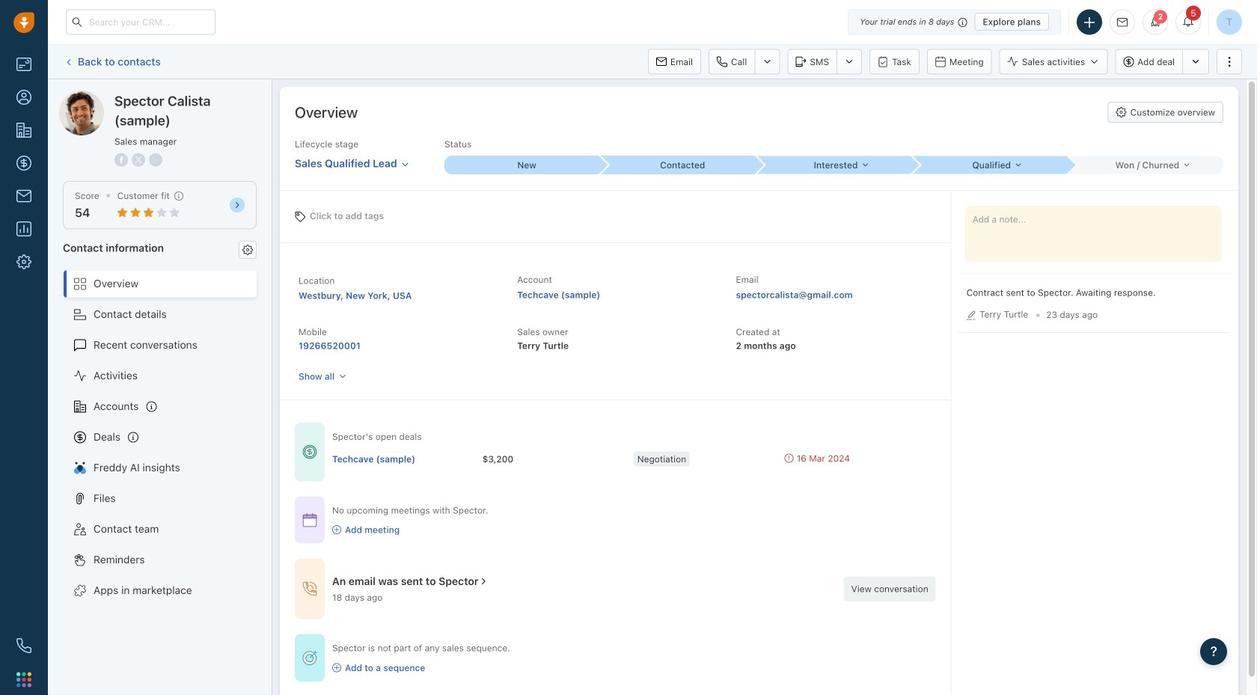 Task type: locate. For each thing, give the bounding box(es) containing it.
container_wx8msf4aqz5i3rn1 image
[[302, 445, 317, 460], [479, 576, 489, 587], [302, 582, 317, 597], [302, 651, 317, 666], [332, 663, 341, 672]]

row
[[332, 444, 936, 475]]

container_wx8msf4aqz5i3rn1 image
[[785, 454, 794, 463], [302, 513, 317, 528], [332, 525, 341, 534]]

cell
[[332, 444, 482, 474]]

phone image
[[16, 638, 31, 653]]

mng settings image
[[242, 245, 253, 255]]

freshworks switcher image
[[16, 672, 31, 687]]



Task type: describe. For each thing, give the bounding box(es) containing it.
1 horizontal spatial container_wx8msf4aqz5i3rn1 image
[[332, 525, 341, 534]]

phone element
[[9, 631, 39, 661]]

send email image
[[1117, 17, 1128, 27]]

0 horizontal spatial container_wx8msf4aqz5i3rn1 image
[[302, 513, 317, 528]]

Search your CRM... text field
[[66, 9, 216, 35]]

2 horizontal spatial container_wx8msf4aqz5i3rn1 image
[[785, 454, 794, 463]]



Task type: vqa. For each thing, say whether or not it's contained in the screenshot.
row
yes



